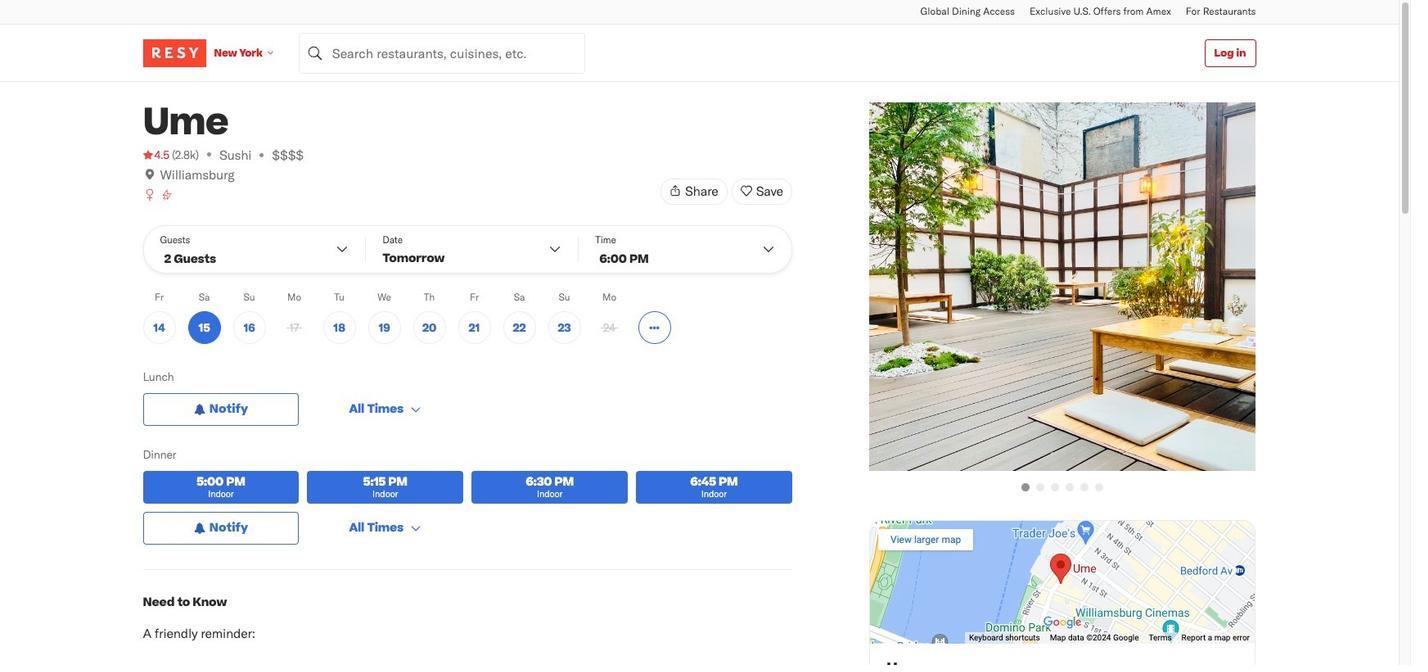 Task type: describe. For each thing, give the bounding box(es) containing it.
Search restaurants, cuisines, etc. text field
[[299, 32, 585, 73]]

4.5 out of 5 stars image
[[143, 147, 170, 163]]



Task type: vqa. For each thing, say whether or not it's contained in the screenshot.
4.3 out of 5 stars icon
no



Task type: locate. For each thing, give the bounding box(es) containing it.
None field
[[299, 32, 585, 73]]



